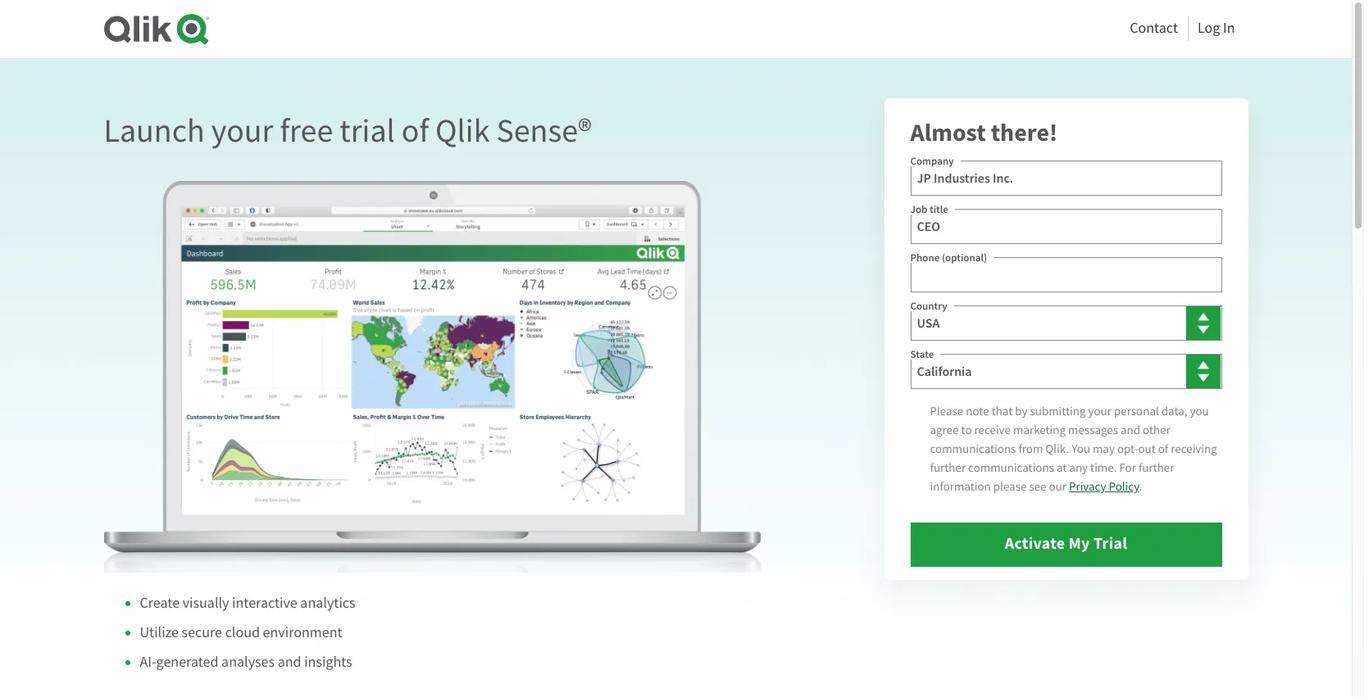 Task type: describe. For each thing, give the bounding box(es) containing it.
create
[[140, 595, 180, 614]]

generated
[[156, 654, 219, 673]]

1 vertical spatial communications
[[969, 460, 1055, 477]]

information
[[930, 479, 991, 495]]

other
[[1143, 422, 1171, 439]]

0 horizontal spatial and
[[278, 654, 301, 673]]

at
[[1057, 460, 1067, 477]]

cloud
[[225, 624, 260, 643]]

please note that by submitting your personal data, you agree to receive marketing messages and other communications from qlik. you may opt-out of receiving further communications at any time. for further information please see our
[[930, 404, 1218, 495]]

qlik.
[[1046, 441, 1070, 458]]

almost
[[911, 117, 986, 149]]

privacy policy link
[[1069, 479, 1140, 495]]

your inside please note that by submitting your personal data, you agree to receive marketing messages and other communications from qlik. you may opt-out of receiving further communications at any time. for further information please see our
[[1089, 404, 1112, 420]]

2 further from the left
[[1139, 460, 1175, 477]]

our
[[1049, 479, 1067, 495]]

log in
[[1198, 19, 1235, 38]]

almost there!
[[911, 117, 1058, 149]]

qlik
[[436, 110, 490, 152]]

that
[[992, 404, 1013, 420]]

personal
[[1114, 404, 1159, 420]]

environment
[[263, 624, 342, 643]]

Company text field
[[911, 161, 1222, 196]]

country
[[911, 299, 948, 313]]

state
[[911, 348, 934, 362]]

1 further from the left
[[930, 460, 966, 477]]

from
[[1019, 441, 1043, 458]]

.
[[1140, 479, 1143, 495]]

agree
[[930, 422, 959, 439]]

contact
[[1130, 19, 1178, 38]]

0 horizontal spatial of
[[402, 110, 429, 152]]

phone (optional)
[[911, 251, 988, 265]]

log
[[1198, 19, 1221, 38]]

launch
[[104, 110, 205, 152]]

free
[[280, 110, 333, 152]]

analytics
[[300, 595, 356, 614]]

and inside please note that by submitting your personal data, you agree to receive marketing messages and other communications from qlik. you may opt-out of receiving further communications at any time. for further information please see our
[[1121, 422, 1141, 439]]

job
[[911, 203, 928, 217]]

time.
[[1091, 460, 1117, 477]]

job title
[[911, 203, 949, 217]]

marketing
[[1014, 422, 1066, 439]]

interactive
[[232, 595, 297, 614]]

Job title text field
[[911, 209, 1222, 244]]



Task type: vqa. For each thing, say whether or not it's contained in the screenshot.
Transformation
no



Task type: locate. For each thing, give the bounding box(es) containing it.
further down out
[[1139, 460, 1175, 477]]

1 vertical spatial your
[[1089, 404, 1112, 420]]

Phone (optional) text field
[[911, 258, 1222, 293]]

you
[[1072, 441, 1091, 458]]

to
[[962, 422, 972, 439]]

secure
[[182, 624, 222, 643]]

see
[[1030, 479, 1047, 495]]

may
[[1093, 441, 1115, 458]]

trial
[[340, 110, 395, 152]]

of
[[402, 110, 429, 152], [1159, 441, 1169, 458]]

your left free
[[211, 110, 273, 152]]

insights
[[304, 654, 352, 673]]

of right out
[[1159, 441, 1169, 458]]

you
[[1190, 404, 1209, 420]]

privacy policy .
[[1069, 479, 1143, 495]]

analyses
[[221, 654, 275, 673]]

by
[[1015, 404, 1028, 420]]

in
[[1224, 19, 1235, 38]]

launch your free trial of qlik sense®
[[104, 110, 592, 152]]

0 vertical spatial your
[[211, 110, 273, 152]]

utilize
[[140, 624, 179, 643]]

your
[[211, 110, 273, 152], [1089, 404, 1112, 420]]

0 horizontal spatial further
[[930, 460, 966, 477]]

please
[[994, 479, 1027, 495]]

utilize secure cloud environment
[[140, 624, 342, 643]]

title
[[930, 203, 949, 217]]

and down environment
[[278, 654, 301, 673]]

(optional)
[[942, 251, 988, 265]]

ai-
[[140, 654, 156, 673]]

receive
[[975, 422, 1011, 439]]

ai-generated analyses and insights
[[140, 654, 352, 673]]

any
[[1070, 460, 1088, 477]]

for
[[1120, 460, 1137, 477]]

opt-
[[1118, 441, 1139, 458]]

policy
[[1109, 479, 1140, 495]]

receiving
[[1171, 441, 1218, 458]]

messages
[[1069, 422, 1119, 439]]

0 horizontal spatial your
[[211, 110, 273, 152]]

phone
[[911, 251, 940, 265]]

there!
[[991, 117, 1058, 149]]

None submit
[[911, 523, 1222, 568]]

1 horizontal spatial of
[[1159, 441, 1169, 458]]

communications
[[930, 441, 1016, 458], [969, 460, 1055, 477]]

1 vertical spatial of
[[1159, 441, 1169, 458]]

0 vertical spatial and
[[1121, 422, 1141, 439]]

note
[[966, 404, 990, 420]]

communications down to
[[930, 441, 1016, 458]]

of inside please note that by submitting your personal data, you agree to receive marketing messages and other communications from qlik. you may opt-out of receiving further communications at any time. for further information please see our
[[1159, 441, 1169, 458]]

and up opt-
[[1121, 422, 1141, 439]]

1 horizontal spatial further
[[1139, 460, 1175, 477]]

further up 'information'
[[930, 460, 966, 477]]

and
[[1121, 422, 1141, 439], [278, 654, 301, 673]]

submitting
[[1030, 404, 1086, 420]]

0 vertical spatial of
[[402, 110, 429, 152]]

communications up please
[[969, 460, 1055, 477]]

privacy
[[1069, 479, 1107, 495]]

create visually interactive analytics
[[140, 595, 356, 614]]

log in link
[[1198, 15, 1235, 42]]

sense®
[[496, 110, 592, 152]]

of left the qlik
[[402, 110, 429, 152]]

further
[[930, 460, 966, 477], [1139, 460, 1175, 477]]

0 vertical spatial communications
[[930, 441, 1016, 458]]

go to the home page. image
[[104, 13, 209, 45]]

your up messages
[[1089, 404, 1112, 420]]

data,
[[1162, 404, 1188, 420]]

visually
[[183, 595, 229, 614]]

1 vertical spatial and
[[278, 654, 301, 673]]

contact link
[[1130, 15, 1178, 42]]

company
[[911, 154, 954, 168]]

1 horizontal spatial and
[[1121, 422, 1141, 439]]

out
[[1139, 441, 1156, 458]]

please
[[930, 404, 964, 420]]

1 horizontal spatial your
[[1089, 404, 1112, 420]]



